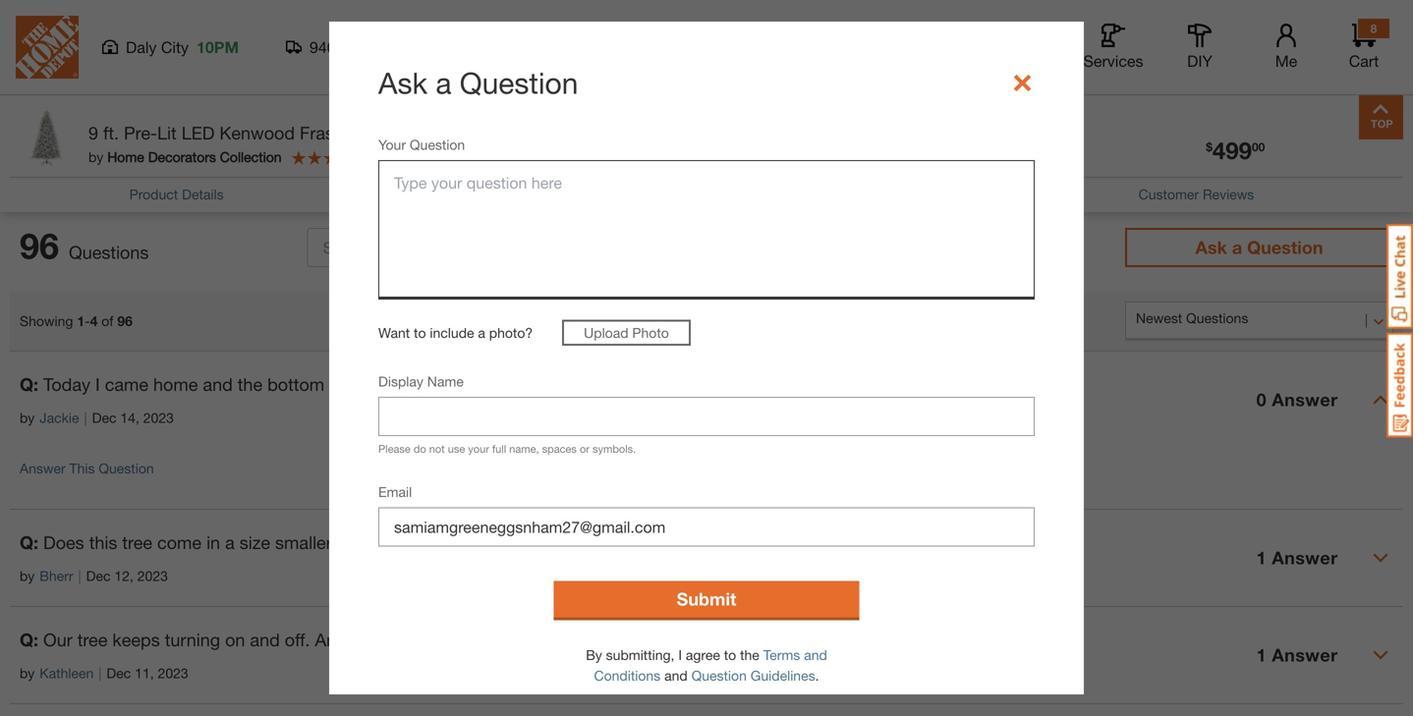 Task type: locate. For each thing, give the bounding box(es) containing it.
2 vertical spatial q:
[[20, 630, 38, 651]]

Type your question here text field
[[379, 160, 1035, 300]]

1 vertical spatial questions
[[29, 162, 91, 178]]

1 horizontal spatial of
[[329, 374, 345, 395]]

by for does
[[20, 568, 35, 584]]

questions
[[10, 131, 95, 152], [29, 162, 91, 178], [69, 242, 149, 263]]

2023 right 11,
[[158, 665, 188, 682]]

1 vertical spatial q:
[[20, 532, 38, 553]]

questions left &
[[10, 131, 95, 152]]

display
[[379, 373, 424, 390]]

1 q: from the top
[[20, 374, 38, 395]]

ask a question button
[[1126, 228, 1394, 267]]

-
[[85, 313, 90, 329]]

| right bherr
[[78, 568, 81, 584]]

lit
[[157, 122, 177, 144]]

0 horizontal spatial ask
[[379, 65, 428, 100]]

1 horizontal spatial specifications
[[453, 186, 540, 202]]

q: left today
[[20, 374, 38, 395]]

1 horizontal spatial to
[[724, 647, 737, 664]]

and right home
[[203, 374, 233, 395]]

0 vertical spatial 2023
[[143, 410, 174, 426]]

96
[[10, 162, 25, 178], [20, 224, 59, 267], [117, 313, 133, 329]]

a down "reviews"
[[1233, 237, 1243, 258]]

2 vertical spatial |
[[99, 665, 102, 682]]

q: today i came home and the bottom of my tree isn't lit!!!!???? can i fix this issue? luckily i haven't decorated it yet! help!!
[[20, 374, 998, 395]]

specifications up 9
[[10, 60, 129, 81]]

ask down customer reviews
[[1196, 237, 1228, 258]]

the left bottom
[[238, 374, 263, 395]]

to up and question guidelines .
[[724, 647, 737, 664]]

0 horizontal spatial of
[[102, 313, 113, 329]]

ask a question up artificial
[[379, 65, 579, 100]]

2023
[[143, 410, 174, 426], [137, 568, 168, 584], [158, 665, 188, 682]]

and down by submitting, i agree to the
[[665, 668, 688, 684]]

by
[[88, 149, 104, 165], [20, 410, 35, 426], [20, 568, 35, 584], [20, 665, 35, 682]]

4
[[90, 313, 98, 329]]

dec left 11,
[[107, 665, 131, 682]]

kathleen
[[40, 665, 94, 682]]

city
[[161, 38, 189, 57]]

0 vertical spatial ask a question
[[379, 65, 579, 100]]

use
[[448, 443, 465, 456]]

photo
[[633, 325, 669, 341]]

by left jackie
[[20, 410, 35, 426]]

name,
[[510, 443, 539, 456]]

the up question guidelines link
[[740, 647, 760, 664]]

1 answer
[[1257, 547, 1339, 569], [1257, 645, 1339, 666]]

a right in
[[225, 532, 235, 553]]

0 vertical spatial |
[[84, 410, 87, 426]]

0 horizontal spatial tree
[[77, 630, 108, 651]]

specifications down "christmas"
[[453, 186, 540, 202]]

2 vertical spatial 1
[[1257, 645, 1267, 666]]

q: does this tree come in a size smaller than 7.5ft?
[[20, 532, 422, 553]]

ask up flocked
[[379, 65, 428, 100]]

1 vertical spatial 96
[[20, 224, 59, 267]]

0 horizontal spatial this
[[89, 532, 117, 553]]

1 vertical spatial the
[[740, 647, 760, 664]]

does
[[43, 532, 84, 553]]

9
[[88, 122, 98, 144]]

| for i
[[84, 410, 87, 426]]

by jackie | dec 14, 2023
[[20, 410, 174, 426]]

1 vertical spatial 2023
[[137, 568, 168, 584]]

the inside questions element
[[238, 374, 263, 395]]

answer for does this tree come in a size smaller than 7.5ft?
[[1273, 547, 1339, 569]]

1 horizontal spatial tree
[[122, 532, 152, 553]]

q:
[[20, 374, 38, 395], [20, 532, 38, 553], [20, 630, 38, 651]]

by bherr | dec 12, 2023
[[20, 568, 168, 584]]

0 vertical spatial dec
[[92, 410, 117, 426]]

q: left our
[[20, 630, 38, 651]]

of
[[102, 313, 113, 329], [329, 374, 345, 395]]

94015
[[310, 38, 353, 57]]

dec left 14,
[[92, 410, 117, 426]]

0 vertical spatial q:
[[20, 374, 38, 395]]

0 vertical spatial the
[[238, 374, 263, 395]]

0
[[1257, 389, 1267, 410]]

9 ft. pre-lit led kenwood fraser flocked artificial christmas tree
[[88, 122, 609, 144]]

1 horizontal spatial |
[[84, 410, 87, 426]]

questions up 4
[[69, 242, 149, 263]]

diy
[[1188, 52, 1213, 70]]

lit!!!!????
[[451, 374, 523, 395]]

product details
[[129, 186, 224, 202]]

a inside questions element
[[225, 532, 235, 553]]

547
[[378, 151, 396, 163]]

q: for q: does this tree come in a size smaller than 7.5ft?
[[20, 532, 38, 553]]

1 vertical spatial |
[[78, 568, 81, 584]]

0 vertical spatial this
[[597, 374, 626, 395]]

kenwood
[[220, 122, 295, 144]]

2 1 answer from the top
[[1257, 645, 1339, 666]]

1 vertical spatial dec
[[86, 568, 111, 584]]

decorated
[[818, 374, 899, 395]]

by left kathleen
[[20, 665, 35, 682]]

dec
[[92, 410, 117, 426], [86, 568, 111, 584], [107, 665, 131, 682]]

keeps
[[112, 630, 160, 651]]

please do not use your full name, spaces or symbols.
[[379, 443, 636, 456]]

None text field
[[379, 397, 1035, 436], [379, 508, 1035, 547], [379, 397, 1035, 436], [379, 508, 1035, 547]]

00
[[1252, 140, 1266, 154]]

0 horizontal spatial |
[[78, 568, 81, 584]]

your
[[379, 137, 406, 153]]

2 horizontal spatial tree
[[379, 374, 409, 395]]

guidelines
[[751, 668, 816, 684]]

dec left 12,
[[86, 568, 111, 584]]

1 horizontal spatial ask a question
[[1196, 237, 1324, 258]]

0 vertical spatial specifications
[[10, 60, 129, 81]]

tree right 'my'
[[379, 374, 409, 395]]

2 q: from the top
[[20, 532, 38, 553]]

bottom
[[268, 374, 325, 395]]

ask a question
[[379, 65, 579, 100], [1196, 237, 1324, 258]]

ask a question inside button
[[1196, 237, 1324, 258]]

0 horizontal spatial the
[[238, 374, 263, 395]]

1 vertical spatial specifications
[[453, 186, 540, 202]]

1 vertical spatial ask a question
[[1196, 237, 1324, 258]]

to
[[414, 325, 426, 341], [724, 647, 737, 664]]

to right the want
[[414, 325, 426, 341]]

and up . at bottom
[[804, 647, 828, 664]]

2 vertical spatial tree
[[77, 630, 108, 651]]

terms and conditions
[[594, 647, 828, 684]]

luckily
[[686, 374, 741, 395]]

question down "reviews"
[[1248, 237, 1324, 258]]

0 vertical spatial ask
[[379, 65, 428, 100]]

1 horizontal spatial ask
[[1196, 237, 1228, 258]]

0 vertical spatial to
[[414, 325, 426, 341]]

0 vertical spatial 1 answer
[[1257, 547, 1339, 569]]

94015 button
[[286, 37, 354, 57]]

specifications
[[10, 60, 129, 81], [453, 186, 540, 202]]

2023 for come
[[137, 568, 168, 584]]

$
[[1207, 140, 1213, 154]]

the
[[238, 374, 263, 395], [740, 647, 760, 664]]

by left bherr
[[20, 568, 35, 584]]

1 horizontal spatial this
[[597, 374, 626, 395]]

0 horizontal spatial to
[[414, 325, 426, 341]]

full
[[492, 443, 507, 456]]

of right 4
[[102, 313, 113, 329]]

1 vertical spatial of
[[329, 374, 345, 395]]

ft.
[[103, 122, 119, 144]]

me button
[[1256, 24, 1318, 71]]

shop all
[[998, 52, 1057, 70]]

top button
[[1360, 95, 1404, 140]]

a inside button
[[1233, 237, 1243, 258]]

| right kathleen
[[99, 665, 102, 682]]

spaces
[[542, 443, 577, 456]]

10pm
[[197, 38, 239, 57]]

question down 'agree' at bottom
[[692, 668, 747, 684]]

not
[[429, 443, 445, 456]]

2 vertical spatial dec
[[107, 665, 131, 682]]

question right )
[[410, 137, 465, 153]]

1 for our tree keeps turning on and off. any suggestions?
[[1257, 645, 1267, 666]]

this right the fix
[[597, 374, 626, 395]]

artificial
[[422, 122, 485, 144]]

feedback link image
[[1387, 332, 1414, 438]]

1 vertical spatial 1
[[1257, 547, 1267, 569]]

yet!
[[918, 374, 947, 395]]

product image image
[[15, 105, 79, 169]]

questions inside 96 questions
[[69, 242, 149, 263]]

email
[[379, 484, 412, 500]]

bherr button
[[40, 566, 73, 587]]

3 q: from the top
[[20, 630, 38, 651]]

499
[[1213, 136, 1252, 164]]

| right jackie
[[84, 410, 87, 426]]

ask a question down "reviews"
[[1196, 237, 1324, 258]]

question
[[460, 65, 579, 100], [410, 137, 465, 153], [1248, 237, 1324, 258], [99, 460, 154, 477], [692, 668, 747, 684]]

can
[[528, 374, 560, 395]]

shop all button
[[996, 24, 1059, 71]]

by for today
[[20, 410, 35, 426]]

2 vertical spatial 2023
[[158, 665, 188, 682]]

12,
[[114, 568, 134, 584]]

help!!
[[952, 374, 998, 395]]

answers
[[117, 131, 190, 152]]

tree up 12,
[[122, 532, 152, 553]]

reviews
[[1203, 186, 1255, 202]]

2023 right 12,
[[137, 568, 168, 584]]

2 horizontal spatial |
[[99, 665, 102, 682]]

1 horizontal spatial the
[[740, 647, 760, 664]]

question right the this
[[99, 460, 154, 477]]

0 horizontal spatial ask a question
[[379, 65, 579, 100]]

0 vertical spatial 96
[[10, 162, 25, 178]]

1 vertical spatial tree
[[122, 532, 152, 553]]

and right on
[[250, 630, 280, 651]]

on
[[225, 630, 245, 651]]

customer reviews button
[[1139, 184, 1255, 205], [1139, 184, 1255, 205]]

photo?
[[489, 325, 533, 341]]

ask inside main content
[[379, 65, 428, 100]]

i left 'agree' at bottom
[[679, 647, 682, 664]]

this up by bherr | dec 12, 2023
[[89, 532, 117, 553]]

q: left does
[[20, 532, 38, 553]]

ask a question main content
[[0, 0, 1414, 717]]

answer for today i came home and the bottom of my tree isn't lit!!!!???? can i fix this issue? luckily i haven't decorated it yet! help!!
[[1273, 389, 1339, 410]]

questions down 9
[[29, 162, 91, 178]]

2023 for turning
[[158, 665, 188, 682]]

tree right our
[[77, 630, 108, 651]]

dec for i
[[92, 410, 117, 426]]

size
[[240, 532, 270, 553]]

2 vertical spatial questions
[[69, 242, 149, 263]]

1 1 answer from the top
[[1257, 547, 1339, 569]]

2023 right 14,
[[143, 410, 174, 426]]

1 vertical spatial ask
[[1196, 237, 1228, 258]]

14,
[[120, 410, 139, 426]]

agree
[[686, 647, 721, 664]]

1 vertical spatial 1 answer
[[1257, 645, 1339, 666]]

1 vertical spatial this
[[89, 532, 117, 553]]

of left 'my'
[[329, 374, 345, 395]]

7.5ft?
[[377, 532, 422, 553]]

.
[[816, 668, 819, 684]]



Task type: vqa. For each thing, say whether or not it's contained in the screenshot.
the topmost Specifications
yes



Task type: describe. For each thing, give the bounding box(es) containing it.
answer this question link
[[20, 460, 154, 477]]

8
[[1371, 22, 1378, 35]]

| for tree
[[99, 665, 102, 682]]

question inside button
[[1248, 237, 1324, 258]]

pre-
[[124, 122, 157, 144]]

| for this
[[78, 568, 81, 584]]

daly
[[126, 38, 157, 57]]

or
[[580, 443, 590, 456]]

christmas
[[490, 122, 571, 144]]

do
[[414, 443, 426, 456]]

submit button
[[554, 581, 860, 618]]

the home depot logo image
[[16, 16, 79, 79]]

by for our
[[20, 665, 35, 682]]

by home decorators collection
[[88, 149, 282, 165]]

turning
[[165, 630, 220, 651]]

by submitting, i agree to the
[[586, 647, 760, 664]]

0 vertical spatial of
[[102, 313, 113, 329]]

fraser
[[300, 122, 350, 144]]

i left the fix
[[565, 374, 569, 395]]

name
[[427, 373, 464, 390]]

1 answer for q: our tree keeps turning on and off. any suggestions?
[[1257, 645, 1339, 666]]

services button
[[1082, 24, 1145, 71]]

terms
[[764, 647, 801, 664]]

your question
[[379, 137, 465, 153]]

upload photo
[[584, 325, 669, 341]]

(
[[375, 151, 378, 163]]

i right luckily
[[746, 374, 751, 395]]

upload
[[584, 325, 629, 341]]

services
[[1084, 52, 1144, 70]]

daly city 10pm
[[126, 38, 239, 57]]

0 horizontal spatial specifications
[[10, 60, 129, 81]]

questions element
[[10, 351, 1404, 717]]

96 questions
[[20, 224, 149, 267]]

haven't
[[756, 374, 813, 395]]

it
[[904, 374, 913, 395]]

0 vertical spatial questions
[[10, 131, 95, 152]]

96 inside the questions & answers 96 questions
[[10, 162, 25, 178]]

your
[[468, 443, 489, 456]]

please
[[379, 443, 411, 456]]

jackie
[[40, 410, 79, 426]]

came
[[105, 374, 149, 395]]

tree
[[576, 122, 609, 144]]

cart
[[1350, 52, 1380, 70]]

our
[[43, 630, 72, 651]]

1 for does this tree come in a size smaller than 7.5ft?
[[1257, 547, 1267, 569]]

and inside the terms and conditions
[[804, 647, 828, 664]]

diy button
[[1169, 24, 1232, 71]]

a left photo?
[[478, 325, 486, 341]]

i left 'came'
[[95, 374, 100, 395]]

today
[[43, 374, 90, 395]]

1 vertical spatial to
[[724, 647, 737, 664]]

showing
[[20, 313, 73, 329]]

by
[[586, 647, 602, 664]]

close image
[[1011, 71, 1035, 95]]

product
[[129, 186, 178, 202]]

questions & answers 96 questions
[[10, 131, 190, 178]]

bherr
[[40, 568, 73, 584]]

isn't
[[414, 374, 447, 395]]

of inside questions element
[[329, 374, 345, 395]]

by down 9
[[88, 149, 104, 165]]

answer for our tree keeps turning on and off. any suggestions?
[[1273, 645, 1339, 666]]

details
[[182, 186, 224, 202]]

the inside ask a question main content
[[740, 647, 760, 664]]

dec for this
[[86, 568, 111, 584]]

fix
[[574, 374, 592, 395]]

&
[[100, 131, 112, 152]]

me
[[1276, 52, 1298, 70]]

Search Questions & Answers text field
[[307, 228, 967, 267]]

2 vertical spatial 96
[[117, 313, 133, 329]]

a up artificial
[[436, 65, 452, 100]]

conditions
[[594, 668, 661, 684]]

ask inside button
[[1196, 237, 1228, 258]]

cart 8
[[1350, 22, 1380, 70]]

q: for q: today i came home and the bottom of my tree isn't lit!!!!???? can i fix this issue? luckily i haven't decorated it yet! help!!
[[20, 374, 38, 395]]

2023 for home
[[143, 410, 174, 426]]

0 vertical spatial 1
[[77, 313, 85, 329]]

answer this question
[[20, 460, 154, 477]]

than
[[337, 532, 372, 553]]

display name
[[379, 373, 464, 390]]

home
[[153, 374, 198, 395]]

this
[[69, 460, 95, 477]]

ask a question inside main content
[[379, 65, 579, 100]]

submit
[[677, 589, 737, 610]]

shop
[[998, 52, 1035, 70]]

flocked
[[355, 122, 418, 144]]

q: for q: our tree keeps turning on and off. any suggestions?
[[20, 630, 38, 651]]

collection
[[220, 149, 282, 165]]

any
[[315, 630, 345, 651]]

i inside main content
[[679, 647, 682, 664]]

showing 1 - 4 of 96
[[20, 313, 133, 329]]

kathleen button
[[40, 663, 94, 684]]

submitting,
[[606, 647, 675, 664]]

question up "christmas"
[[460, 65, 579, 100]]

live chat image
[[1387, 224, 1414, 329]]

want to include a photo?
[[379, 325, 533, 341]]

by kathleen | dec 11, 2023
[[20, 665, 188, 682]]

jackie button
[[40, 408, 79, 428]]

off.
[[285, 630, 310, 651]]

dec for tree
[[107, 665, 131, 682]]

1 answer for q: does this tree come in a size smaller than 7.5ft?
[[1257, 547, 1339, 569]]

want
[[379, 325, 410, 341]]

$ 499 00
[[1207, 136, 1266, 164]]

0 vertical spatial tree
[[379, 374, 409, 395]]

11,
[[135, 665, 154, 682]]



